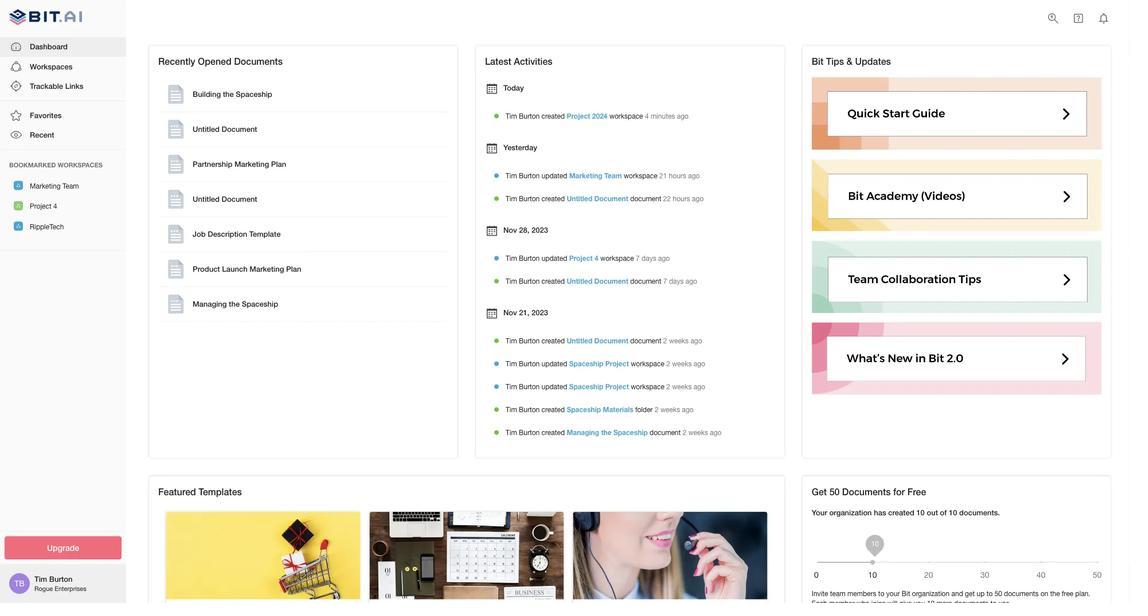 Task type: describe. For each thing, give the bounding box(es) containing it.
created for tim burton created managing the spaceship document 2 weeks ago
[[542, 429, 565, 437]]

folder
[[636, 406, 653, 414]]

building
[[193, 90, 221, 99]]

project 4
[[30, 202, 57, 210]]

document for 7
[[631, 277, 662, 285]]

untitled document link for tim burton created untitled document document 7 days ago
[[567, 277, 629, 285]]

featured
[[158, 486, 196, 497]]

📞 customer service policy image
[[573, 512, 768, 600]]

invite team members to your bit organization and get up to 50 documents on the free plan. each member who joins will give you 10 more documents to use.
[[812, 590, 1091, 604]]

updates
[[856, 56, 892, 67]]

upgrade
[[47, 544, 79, 553]]

enterprises
[[55, 585, 86, 593]]

spaceship down product launch marketing plan
[[242, 300, 278, 309]]

partnership
[[193, 160, 233, 169]]

tim inside tim burton rogue enterprises
[[34, 575, 47, 584]]

created for tim burton created untitled document document 7 days ago
[[542, 277, 565, 285]]

tim burton created managing the spaceship document 2 weeks ago
[[506, 429, 722, 437]]

tim burton updated project 4 workspace 7 days ago
[[506, 254, 670, 262]]

your
[[887, 590, 900, 598]]

1 horizontal spatial team
[[605, 172, 622, 180]]

2023 for nov 21, 2023
[[532, 308, 548, 317]]

building the spaceship link
[[161, 79, 446, 109]]

out
[[927, 508, 939, 517]]

created for tim burton created spaceship materials folder 2 weeks ago
[[542, 406, 565, 414]]

get 50 documents for free
[[812, 486, 927, 497]]

tb
[[14, 579, 25, 589]]

job description template link
[[161, 219, 446, 249]]

trackable links button
[[0, 76, 126, 96]]

2024
[[593, 112, 608, 120]]

nov 21, 2023
[[504, 308, 548, 317]]

trackable links
[[30, 81, 83, 90]]

1 horizontal spatial managing
[[567, 429, 600, 437]]

you
[[914, 600, 926, 604]]

invite
[[812, 590, 829, 598]]

1 vertical spatial plan
[[286, 265, 302, 274]]

building the spaceship
[[193, 90, 272, 99]]

description
[[208, 230, 247, 239]]

tim burton created spaceship materials folder 2 weeks ago
[[506, 406, 694, 414]]

recent
[[30, 130, 54, 139]]

each
[[812, 600, 828, 604]]

0 vertical spatial 4
[[645, 112, 649, 120]]

tim burton updated spaceship project workspace 2 weeks ago for first 'spaceship project' link from the bottom
[[506, 383, 706, 391]]

document for tim burton created untitled document document 22 hours ago
[[595, 195, 629, 203]]

product launch marketing plan
[[193, 265, 302, 274]]

28,
[[519, 226, 530, 235]]

member
[[830, 600, 855, 604]]

use.
[[999, 600, 1012, 604]]

will
[[888, 600, 898, 604]]

favorites button
[[0, 106, 126, 125]]

project left the 2024
[[567, 112, 591, 120]]

opened
[[198, 56, 232, 67]]

document for tim burton created untitled document document 2 weeks ago
[[595, 337, 629, 345]]

untitled document link for tim burton created untitled document document 22 hours ago
[[567, 195, 629, 203]]

latest
[[485, 56, 512, 67]]

documents for opened
[[234, 56, 283, 67]]

trackable
[[30, 81, 63, 90]]

workspaces button
[[0, 57, 126, 76]]

free
[[908, 486, 927, 497]]

workspaces
[[58, 161, 103, 169]]

marketing inside button
[[30, 182, 61, 190]]

🤩content calendar template image
[[370, 512, 564, 600]]

created down for
[[889, 508, 915, 517]]

2 horizontal spatial 10
[[950, 508, 958, 517]]

7 for document
[[664, 277, 668, 285]]

project down tim burton created untitled document document 2 weeks ago
[[606, 360, 629, 368]]

project 2024 link
[[567, 112, 608, 120]]

your organization has created 10 out of 10 documents.
[[812, 508, 1001, 517]]

21
[[660, 172, 667, 180]]

free
[[1063, 590, 1074, 598]]

marketing right launch
[[250, 265, 284, 274]]

document for 22
[[631, 195, 662, 203]]

job
[[193, 230, 206, 239]]

burton for spaceship materials link
[[519, 406, 540, 414]]

burton for 1st 'spaceship project' link from the top
[[519, 360, 540, 368]]

nov for nov 28, 2023
[[504, 226, 517, 235]]

yesterday
[[504, 143, 538, 152]]

project 4 button
[[0, 196, 126, 216]]

managing the spaceship
[[193, 300, 278, 309]]

0 horizontal spatial managing the spaceship link
[[161, 289, 446, 319]]

plan.
[[1076, 590, 1091, 598]]

burton for tim burton created untitled document document 7 days ago untitled document link
[[519, 277, 540, 285]]

tim burton created untitled document document 2 weeks ago
[[506, 337, 703, 345]]

links
[[65, 81, 83, 90]]

burton inside tim burton rogue enterprises
[[49, 575, 73, 584]]

bookmarked
[[9, 161, 56, 169]]

created for tim burton created project 2024 workspace 4 minutes ago
[[542, 112, 565, 120]]

partnership marketing plan
[[193, 160, 286, 169]]

the down spaceship materials link
[[602, 429, 612, 437]]

burton for "managing the spaceship" link to the right
[[519, 429, 540, 437]]

launch
[[222, 265, 248, 274]]

burton for project 4 link
[[519, 254, 540, 262]]

bit tips & updates
[[812, 56, 892, 67]]

nov 28, 2023
[[504, 226, 548, 235]]

0 horizontal spatial 50
[[830, 486, 840, 497]]

product launch marketing plan link
[[161, 254, 446, 284]]

team inside button
[[62, 182, 79, 190]]

organization inside invite team members to your bit organization and get up to 50 documents on the free plan. each member who joins will give you 10 more documents to use.
[[913, 590, 950, 598]]

activities
[[514, 56, 553, 67]]

project 4 link
[[570, 254, 599, 262]]

10 inside invite team members to your bit organization and get up to 50 documents on the free plan. each member who joins will give you 10 more documents to use.
[[928, 600, 935, 604]]

0 horizontal spatial bit
[[812, 56, 824, 67]]

marketing up tim burton created untitled document document 22 hours ago
[[570, 172, 603, 180]]

template
[[249, 230, 281, 239]]

recently opened documents
[[158, 56, 283, 67]]

days for document
[[670, 277, 684, 285]]

latest activities
[[485, 56, 553, 67]]

days for workspace
[[642, 254, 657, 262]]

untitled for tim burton created untitled document document 7 days ago
[[567, 277, 593, 285]]

marketing team
[[30, 182, 79, 190]]

to right up
[[987, 590, 993, 598]]

templates
[[199, 486, 242, 497]]

hours for 21
[[669, 172, 687, 180]]



Task type: locate. For each thing, give the bounding box(es) containing it.
workspaces
[[30, 62, 73, 71]]

2 nov from the top
[[504, 308, 517, 317]]

who
[[857, 600, 870, 604]]

50 right get
[[830, 486, 840, 497]]

organization
[[830, 508, 872, 517], [913, 590, 950, 598]]

1 horizontal spatial 10
[[928, 600, 935, 604]]

tim burton created project 2024 workspace 4 minutes ago
[[506, 112, 689, 120]]

4 down marketing team
[[53, 202, 57, 210]]

the right building
[[223, 90, 234, 99]]

project inside "button"
[[30, 202, 52, 210]]

days
[[642, 254, 657, 262], [670, 277, 684, 285]]

1 spaceship project link from the top
[[570, 360, 629, 368]]

spaceship materials link
[[567, 406, 634, 414]]

1 nov from the top
[[504, 226, 517, 235]]

created for tim burton created untitled document document 22 hours ago
[[542, 195, 565, 203]]

tim burton updated spaceship project workspace 2 weeks ago for 1st 'spaceship project' link from the top
[[506, 360, 706, 368]]

to left use.
[[991, 600, 997, 604]]

0 vertical spatial plan
[[271, 160, 286, 169]]

1 updated from the top
[[542, 172, 568, 180]]

1 horizontal spatial documents
[[1005, 590, 1039, 598]]

minutes
[[651, 112, 676, 120]]

managing
[[193, 300, 227, 309], [567, 429, 600, 437]]

organization up you at the bottom of page
[[913, 590, 950, 598]]

managing the spaceship link down product launch marketing plan link
[[161, 289, 446, 319]]

marketing right 'partnership'
[[235, 160, 269, 169]]

tim burton created untitled document document 22 hours ago
[[506, 195, 704, 203]]

1 vertical spatial 2023
[[532, 308, 548, 317]]

2 updated from the top
[[542, 254, 568, 262]]

favorites
[[30, 111, 62, 120]]

bookmarked workspaces
[[9, 161, 103, 169]]

50 up use.
[[995, 590, 1003, 598]]

burton for first 'spaceship project' link from the bottom
[[519, 383, 540, 391]]

7 for workspace
[[636, 254, 640, 262]]

1 untitled document from the top
[[193, 125, 257, 134]]

1 vertical spatial organization
[[913, 590, 950, 598]]

burton for marketing team link
[[519, 172, 540, 180]]

1 vertical spatial bit
[[902, 590, 911, 598]]

1 horizontal spatial 50
[[995, 590, 1003, 598]]

joins
[[872, 600, 886, 604]]

spaceship project link up tim burton created spaceship materials folder 2 weeks ago
[[570, 383, 629, 391]]

10 right of at right bottom
[[950, 508, 958, 517]]

4 left minutes
[[645, 112, 649, 120]]

0 vertical spatial tim burton updated spaceship project workspace 2 weeks ago
[[506, 360, 706, 368]]

10 left out on the right bottom of the page
[[917, 508, 925, 517]]

hours right 21
[[669, 172, 687, 180]]

recently
[[158, 56, 195, 67]]

workspace for 1st 'spaceship project' link from the top
[[631, 360, 665, 368]]

untitled document link
[[161, 114, 446, 144], [161, 184, 446, 214], [567, 195, 629, 203], [567, 277, 629, 285], [567, 337, 629, 345]]

2 untitled document from the top
[[193, 195, 257, 204]]

2 tim burton updated spaceship project workspace 2 weeks ago from the top
[[506, 383, 706, 391]]

has
[[875, 508, 887, 517]]

workspace for first 'spaceship project' link from the bottom
[[631, 383, 665, 391]]

project up rippletech
[[30, 202, 52, 210]]

&
[[847, 56, 853, 67]]

document
[[222, 125, 257, 134], [595, 195, 629, 203], [222, 195, 257, 204], [595, 277, 629, 285], [595, 337, 629, 345]]

materials
[[603, 406, 634, 414]]

updated left marketing team link
[[542, 172, 568, 180]]

nov left 28,
[[504, 226, 517, 235]]

dashboard button
[[0, 37, 126, 57]]

0 vertical spatial managing
[[193, 300, 227, 309]]

tim burton updated spaceship project workspace 2 weeks ago down tim burton created untitled document document 2 weeks ago
[[506, 360, 706, 368]]

2 spaceship project link from the top
[[570, 383, 629, 391]]

get
[[812, 486, 827, 497]]

22
[[664, 195, 671, 203]]

0 vertical spatial 50
[[830, 486, 840, 497]]

2
[[664, 337, 668, 345], [667, 360, 671, 368], [667, 383, 671, 391], [655, 406, 659, 414], [683, 429, 687, 437]]

2 2023 from the top
[[532, 308, 548, 317]]

created down tim burton updated project 4 workspace 7 days ago
[[542, 277, 565, 285]]

2 vertical spatial 4
[[595, 254, 599, 262]]

untitled for tim burton created untitled document document 22 hours ago
[[567, 195, 593, 203]]

0 vertical spatial 2023
[[532, 226, 548, 235]]

2 horizontal spatial 4
[[645, 112, 649, 120]]

document for 2
[[631, 337, 662, 345]]

4
[[645, 112, 649, 120], [53, 202, 57, 210], [595, 254, 599, 262]]

0 vertical spatial spaceship project link
[[570, 360, 629, 368]]

untitled for tim burton created untitled document document 2 weeks ago
[[567, 337, 593, 345]]

upgrade button
[[5, 537, 122, 560]]

0 horizontal spatial organization
[[830, 508, 872, 517]]

1 vertical spatial hours
[[673, 195, 691, 203]]

nov
[[504, 226, 517, 235], [504, 308, 517, 317]]

get
[[966, 590, 976, 598]]

1 vertical spatial 7
[[664, 277, 668, 285]]

3 updated from the top
[[542, 360, 568, 368]]

untitled document link for tim burton created untitled document document 2 weeks ago
[[567, 337, 629, 345]]

marketing up project 4
[[30, 182, 61, 190]]

marketing
[[235, 160, 269, 169], [570, 172, 603, 180], [30, 182, 61, 190], [250, 265, 284, 274]]

updated up tim burton created spaceship materials folder 2 weeks ago
[[542, 383, 568, 391]]

rippletech button
[[0, 216, 126, 237]]

0 vertical spatial documents
[[1005, 590, 1039, 598]]

1 vertical spatial untitled document
[[193, 195, 257, 204]]

50 inside invite team members to your bit organization and get up to 50 documents on the free plan. each member who joins will give you 10 more documents to use.
[[995, 590, 1003, 598]]

the down launch
[[229, 300, 240, 309]]

rogue
[[34, 585, 53, 593]]

project up materials
[[606, 383, 629, 391]]

managing the spaceship link down spaceship materials link
[[567, 429, 648, 437]]

1 vertical spatial days
[[670, 277, 684, 285]]

1 vertical spatial managing the spaceship link
[[567, 429, 648, 437]]

workspace for marketing team link
[[624, 172, 658, 180]]

workspace for project 4 link
[[601, 254, 634, 262]]

team up project 4 "button"
[[62, 182, 79, 190]]

marketing team button
[[0, 175, 126, 196]]

featured templates
[[158, 486, 242, 497]]

nov left 21,
[[504, 308, 517, 317]]

tim burton updated marketing team workspace 21 hours ago
[[506, 172, 700, 180]]

1 tim burton updated spaceship project workspace 2 weeks ago from the top
[[506, 360, 706, 368]]

team
[[831, 590, 846, 598]]

project up tim burton created untitled document document 7 days ago
[[570, 254, 593, 262]]

0 vertical spatial organization
[[830, 508, 872, 517]]

your
[[812, 508, 828, 517]]

rippletech
[[30, 223, 64, 231]]

0 vertical spatial team
[[605, 172, 622, 180]]

tips
[[827, 56, 845, 67]]

the right on
[[1051, 590, 1061, 598]]

1 horizontal spatial organization
[[913, 590, 950, 598]]

1 vertical spatial team
[[62, 182, 79, 190]]

untitled document down building the spaceship
[[193, 125, 257, 134]]

created left spaceship materials link
[[542, 406, 565, 414]]

0 horizontal spatial team
[[62, 182, 79, 190]]

2023 for nov 28, 2023
[[532, 226, 548, 235]]

organization down get 50 documents for free
[[830, 508, 872, 517]]

1 vertical spatial documents
[[843, 486, 891, 497]]

1 vertical spatial managing
[[567, 429, 600, 437]]

1 vertical spatial 50
[[995, 590, 1003, 598]]

bit left tips
[[812, 56, 824, 67]]

marketing team link
[[570, 172, 622, 180]]

0 vertical spatial documents
[[234, 56, 283, 67]]

managing down product
[[193, 300, 227, 309]]

plan
[[271, 160, 286, 169], [286, 265, 302, 274]]

documents.
[[960, 508, 1001, 517]]

burton for project 2024 link
[[519, 112, 540, 120]]

give
[[900, 600, 913, 604]]

10 right you at the bottom of page
[[928, 600, 935, 604]]

1 vertical spatial documents
[[955, 600, 989, 604]]

bit up 'give'
[[902, 590, 911, 598]]

2023 right 28,
[[532, 226, 548, 235]]

1 vertical spatial nov
[[504, 308, 517, 317]]

document for tim burton created untitled document document 7 days ago
[[595, 277, 629, 285]]

and
[[952, 590, 964, 598]]

burton for untitled document link corresponding to tim burton created untitled document document 2 weeks ago
[[519, 337, 540, 345]]

tim burton updated spaceship project workspace 2 weeks ago
[[506, 360, 706, 368], [506, 383, 706, 391]]

tim burton created untitled document document 7 days ago
[[506, 277, 698, 285]]

bit inside invite team members to your bit organization and get up to 50 documents on the free plan. each member who joins will give you 10 more documents to use.
[[902, 590, 911, 598]]

0 horizontal spatial 7
[[636, 254, 640, 262]]

team up tim burton created untitled document document 22 hours ago
[[605, 172, 622, 180]]

spaceship left materials
[[567, 406, 601, 414]]

4 updated from the top
[[542, 383, 568, 391]]

spaceship project link down tim burton created untitled document document 2 weeks ago
[[570, 360, 629, 368]]

0 horizontal spatial documents
[[955, 600, 989, 604]]

1 horizontal spatial days
[[670, 277, 684, 285]]

untitled document up description
[[193, 195, 257, 204]]

created up nov 28, 2023
[[542, 195, 565, 203]]

0 horizontal spatial 10
[[917, 508, 925, 517]]

workspace
[[610, 112, 643, 120], [624, 172, 658, 180], [601, 254, 634, 262], [631, 360, 665, 368], [631, 383, 665, 391]]

1 vertical spatial tim burton updated spaceship project workspace 2 weeks ago
[[506, 383, 706, 391]]

created down tim burton created spaceship materials folder 2 weeks ago
[[542, 429, 565, 437]]

0 vertical spatial 7
[[636, 254, 640, 262]]

1 vertical spatial spaceship project link
[[570, 383, 629, 391]]

0 horizontal spatial 4
[[53, 202, 57, 210]]

documents up building the spaceship
[[234, 56, 283, 67]]

2023 right 21,
[[532, 308, 548, 317]]

updated left project 4 link
[[542, 254, 568, 262]]

today
[[504, 83, 524, 92]]

weeks
[[670, 337, 689, 345], [673, 360, 692, 368], [673, 383, 692, 391], [661, 406, 681, 414], [689, 429, 709, 437]]

hours right 22 at the right of page
[[673, 195, 691, 203]]

hours for 22
[[673, 195, 691, 203]]

burton for tim burton created untitled document document 22 hours ago untitled document link
[[519, 195, 540, 203]]

1 vertical spatial 4
[[53, 202, 57, 210]]

0 vertical spatial untitled document
[[193, 125, 257, 134]]

documents for 50
[[843, 486, 891, 497]]

spaceship down tim burton created untitled document document 2 weeks ago
[[570, 360, 604, 368]]

project
[[567, 112, 591, 120], [30, 202, 52, 210], [570, 254, 593, 262], [606, 360, 629, 368], [606, 383, 629, 391]]

to up joins
[[879, 590, 885, 598]]

dashboard
[[30, 42, 68, 51]]

documents up use.
[[1005, 590, 1039, 598]]

nov for nov 21, 2023
[[504, 308, 517, 317]]

1 horizontal spatial 7
[[664, 277, 668, 285]]

updated down tim burton created untitled document document 2 weeks ago
[[542, 360, 568, 368]]

documents down get
[[955, 600, 989, 604]]

created left project 2024 link
[[542, 112, 565, 120]]

0 horizontal spatial days
[[642, 254, 657, 262]]

1 horizontal spatial managing the spaceship link
[[567, 429, 648, 437]]

burton
[[519, 112, 540, 120], [519, 172, 540, 180], [519, 195, 540, 203], [519, 254, 540, 262], [519, 277, 540, 285], [519, 337, 540, 345], [519, 360, 540, 368], [519, 383, 540, 391], [519, 406, 540, 414], [519, 429, 540, 437], [49, 575, 73, 584]]

4 inside "button"
[[53, 202, 57, 210]]

1 horizontal spatial 4
[[595, 254, 599, 262]]

21,
[[519, 308, 530, 317]]

team
[[605, 172, 622, 180], [62, 182, 79, 190]]

0 horizontal spatial documents
[[234, 56, 283, 67]]

the
[[223, 90, 234, 99], [229, 300, 240, 309], [602, 429, 612, 437], [1051, 590, 1061, 598]]

job description template
[[193, 230, 281, 239]]

💵sales process image
[[166, 512, 361, 600]]

of
[[941, 508, 948, 517]]

documents up has
[[843, 486, 891, 497]]

4 up tim burton created untitled document document 7 days ago
[[595, 254, 599, 262]]

1 horizontal spatial bit
[[902, 590, 911, 598]]

tim burton updated spaceship project workspace 2 weeks ago up spaceship materials link
[[506, 383, 706, 391]]

the inside invite team members to your bit organization and get up to 50 documents on the free plan. each member who joins will give you 10 more documents to use.
[[1051, 590, 1061, 598]]

0 vertical spatial hours
[[669, 172, 687, 180]]

recent button
[[0, 125, 126, 145]]

created for tim burton created untitled document document 2 weeks ago
[[542, 337, 565, 345]]

0 horizontal spatial managing
[[193, 300, 227, 309]]

untitled
[[193, 125, 220, 134], [567, 195, 593, 203], [193, 195, 220, 204], [567, 277, 593, 285], [567, 337, 593, 345]]

tim
[[506, 112, 517, 120], [506, 172, 517, 180], [506, 195, 517, 203], [506, 254, 517, 262], [506, 277, 517, 285], [506, 337, 517, 345], [506, 360, 517, 368], [506, 383, 517, 391], [506, 406, 517, 414], [506, 429, 517, 437], [34, 575, 47, 584]]

0 vertical spatial managing the spaceship link
[[161, 289, 446, 319]]

workspace for project 2024 link
[[610, 112, 643, 120]]

7
[[636, 254, 640, 262], [664, 277, 668, 285]]

spaceship up tim burton created spaceship materials folder 2 weeks ago
[[570, 383, 604, 391]]

1 horizontal spatial documents
[[843, 486, 891, 497]]

more
[[937, 600, 953, 604]]

on
[[1041, 590, 1049, 598]]

tim burton rogue enterprises
[[34, 575, 86, 593]]

0 vertical spatial bit
[[812, 56, 824, 67]]

up
[[977, 590, 985, 598]]

members
[[848, 590, 877, 598]]

spaceship down recently opened documents
[[236, 90, 272, 99]]

for
[[894, 486, 906, 497]]

managing down tim burton created spaceship materials folder 2 weeks ago
[[567, 429, 600, 437]]

1 2023 from the top
[[532, 226, 548, 235]]

0 vertical spatial nov
[[504, 226, 517, 235]]

0 vertical spatial days
[[642, 254, 657, 262]]

2023
[[532, 226, 548, 235], [532, 308, 548, 317]]

documents
[[234, 56, 283, 67], [843, 486, 891, 497]]

spaceship down materials
[[614, 429, 648, 437]]

created down 'nov 21, 2023'
[[542, 337, 565, 345]]



Task type: vqa. For each thing, say whether or not it's contained in the screenshot.


